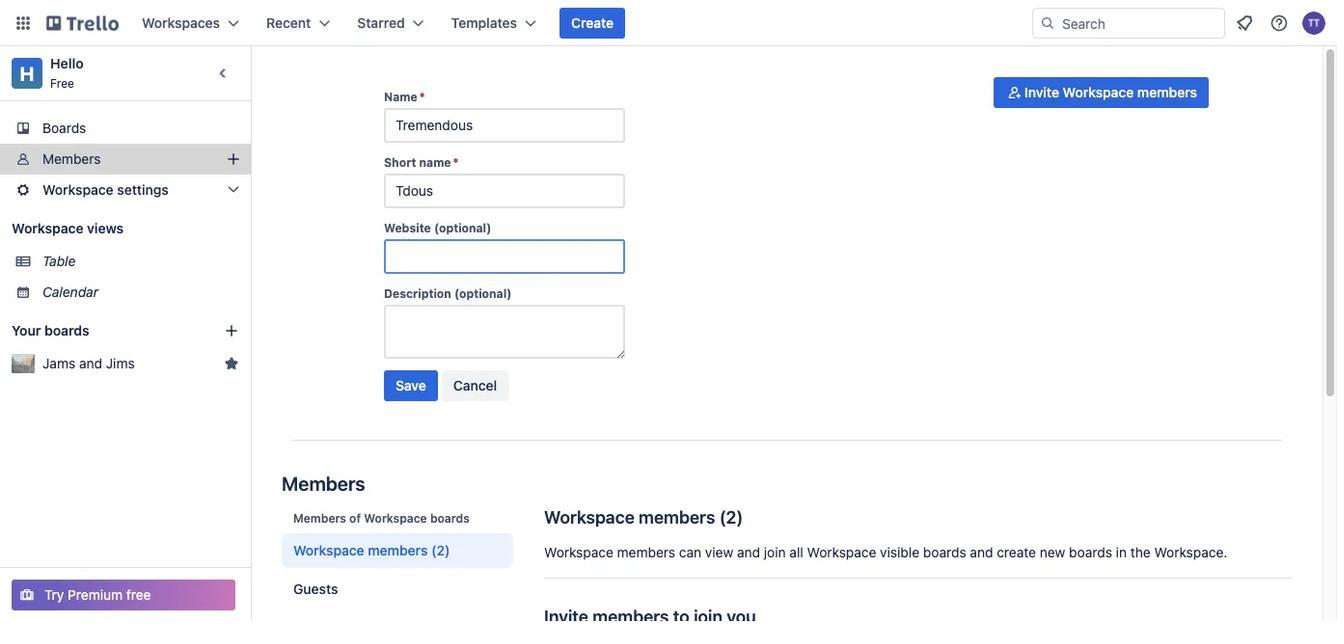 Task type: locate. For each thing, give the bounding box(es) containing it.
name *
[[384, 90, 425, 103]]

1 vertical spatial (optional)
[[455, 287, 512, 300]]

workspace.
[[1155, 545, 1228, 561]]

None text field
[[384, 108, 625, 143], [384, 305, 625, 359], [384, 108, 625, 143], [384, 305, 625, 359]]

description (optional)
[[384, 287, 512, 300]]

boards
[[44, 323, 89, 339], [430, 512, 470, 525], [924, 545, 967, 561], [1070, 545, 1113, 561]]

* right 'name'
[[453, 155, 459, 169]]

boards up (2)
[[430, 512, 470, 525]]

workspace members
[[544, 507, 716, 528], [293, 543, 428, 559]]

(optional)
[[434, 221, 492, 235], [455, 287, 512, 300]]

and left create
[[970, 545, 994, 561]]

workspace members down of
[[293, 543, 428, 559]]

and inside jams and jims link
[[79, 356, 102, 372]]

save
[[396, 378, 426, 394]]

website
[[384, 221, 431, 235]]

1 horizontal spatial and
[[737, 545, 761, 561]]

boards
[[42, 120, 86, 136]]

* right name
[[420, 90, 425, 103]]

1 horizontal spatial *
[[453, 155, 459, 169]]

guests link
[[282, 572, 514, 607]]

free
[[50, 76, 74, 90]]

2 horizontal spatial and
[[970, 545, 994, 561]]

of
[[350, 512, 361, 525]]

boards up jams
[[44, 323, 89, 339]]

workspace inside button
[[1063, 84, 1134, 100]]

save button
[[384, 371, 438, 402]]

starred icon image
[[224, 356, 239, 372]]

workspace navigation collapse icon image
[[210, 60, 237, 87]]

0 horizontal spatial *
[[420, 90, 425, 103]]

workspace
[[1063, 84, 1134, 100], [42, 182, 114, 198], [12, 221, 84, 236], [544, 507, 635, 528], [364, 512, 427, 525], [293, 543, 365, 559], [544, 545, 614, 561], [807, 545, 877, 561]]

None text field
[[384, 174, 625, 208], [384, 239, 625, 274], [384, 174, 625, 208], [384, 239, 625, 274]]

0 vertical spatial *
[[420, 90, 425, 103]]

jams
[[42, 356, 75, 372]]

( 2 )
[[720, 507, 744, 528]]

cancel button
[[442, 371, 509, 402]]

members down search field
[[1138, 84, 1198, 100]]

0 vertical spatial workspace members
[[544, 507, 716, 528]]

and left jims
[[79, 356, 102, 372]]

workspace views
[[12, 221, 124, 236]]

0 horizontal spatial and
[[79, 356, 102, 372]]

0 notifications image
[[1234, 12, 1257, 35]]

your boards
[[12, 323, 89, 339]]

view
[[706, 545, 734, 561]]

(optional) for website (optional)
[[434, 221, 492, 235]]

try
[[44, 587, 64, 603]]

your boards with 1 items element
[[12, 319, 195, 343]]

table
[[42, 253, 76, 269]]

members left of
[[293, 512, 346, 525]]

1 horizontal spatial workspace members
[[544, 507, 716, 528]]

members up of
[[282, 472, 365, 495]]

(optional) right description
[[455, 287, 512, 300]]

hello link
[[50, 56, 84, 71]]

workspace members can view and join all workspace visible boards and create new boards in the workspace.
[[544, 545, 1228, 561]]

workspaces
[[142, 15, 220, 31]]

recent button
[[255, 8, 342, 39]]

join
[[764, 545, 786, 561]]

and left join
[[737, 545, 761, 561]]

workspace members up the can
[[544, 507, 716, 528]]

members link
[[0, 144, 251, 175]]

jims
[[106, 356, 135, 372]]

boards link
[[0, 113, 251, 144]]

cancel
[[453, 378, 497, 394]]

0 vertical spatial (optional)
[[434, 221, 492, 235]]

templates button
[[440, 8, 548, 39]]

)
[[737, 507, 744, 528]]

members
[[42, 151, 101, 167], [282, 472, 365, 495], [293, 512, 346, 525]]

2 vertical spatial members
[[293, 512, 346, 525]]

(optional) right website
[[434, 221, 492, 235]]

members inside button
[[1138, 84, 1198, 100]]

hello
[[50, 56, 84, 71]]

1 vertical spatial workspace members
[[293, 543, 428, 559]]

0 horizontal spatial workspace members
[[293, 543, 428, 559]]

members
[[1138, 84, 1198, 100], [639, 507, 716, 528], [368, 543, 428, 559], [617, 545, 676, 561]]

Search field
[[1056, 9, 1225, 38]]

name
[[384, 90, 418, 103]]

members down members of workspace boards
[[368, 543, 428, 559]]

and
[[79, 356, 102, 372], [737, 545, 761, 561], [970, 545, 994, 561]]

1 vertical spatial *
[[453, 155, 459, 169]]

*
[[420, 90, 425, 103], [453, 155, 459, 169]]

workspace settings
[[42, 182, 169, 198]]

views
[[87, 221, 124, 236]]

sm image
[[1006, 83, 1025, 102]]

starred button
[[346, 8, 436, 39]]

members down boards
[[42, 151, 101, 167]]



Task type: vqa. For each thing, say whether or not it's contained in the screenshot.


Task type: describe. For each thing, give the bounding box(es) containing it.
can
[[679, 545, 702, 561]]

hello free
[[50, 56, 84, 90]]

new
[[1040, 545, 1066, 561]]

members up the can
[[639, 507, 716, 528]]

workspace inside dropdown button
[[42, 182, 114, 198]]

terry turtle (terryturtle) image
[[1303, 12, 1326, 35]]

add board image
[[224, 323, 239, 339]]

description
[[384, 287, 452, 300]]

back to home image
[[46, 8, 119, 39]]

h
[[20, 62, 34, 84]]

website (optional)
[[384, 221, 492, 235]]

jams and jims
[[42, 356, 135, 372]]

create
[[571, 15, 614, 31]]

workspace settings button
[[0, 175, 251, 206]]

0 vertical spatial members
[[42, 151, 101, 167]]

workspaces button
[[130, 8, 251, 39]]

h link
[[12, 58, 42, 89]]

your
[[12, 323, 41, 339]]

guests
[[293, 582, 338, 597]]

search image
[[1041, 15, 1056, 31]]

all
[[790, 545, 804, 561]]

(2)
[[431, 543, 450, 559]]

invite workspace members button
[[994, 77, 1209, 108]]

visible
[[880, 545, 920, 561]]

calendar link
[[42, 283, 239, 302]]

members of workspace boards
[[293, 512, 470, 525]]

open information menu image
[[1270, 14, 1290, 33]]

(optional) for description (optional)
[[455, 287, 512, 300]]

short
[[384, 155, 416, 169]]

try premium free button
[[12, 580, 236, 611]]

2
[[726, 507, 737, 528]]

1 vertical spatial members
[[282, 472, 365, 495]]

organizationdetailform element
[[384, 89, 625, 409]]

primary element
[[0, 0, 1338, 46]]

try premium free
[[44, 587, 151, 603]]

jams and jims link
[[42, 354, 216, 374]]

boards right visible
[[924, 545, 967, 561]]

create
[[997, 545, 1037, 561]]

name
[[419, 155, 451, 169]]

calendar
[[42, 284, 98, 300]]

the
[[1131, 545, 1151, 561]]

members left the can
[[617, 545, 676, 561]]

invite
[[1025, 84, 1060, 100]]

recent
[[266, 15, 311, 31]]

in
[[1116, 545, 1127, 561]]

boards left in
[[1070, 545, 1113, 561]]

settings
[[117, 182, 169, 198]]

short name *
[[384, 155, 459, 169]]

(
[[720, 507, 726, 528]]

table link
[[42, 252, 239, 271]]

create button
[[560, 8, 626, 39]]

premium
[[68, 587, 123, 603]]

templates
[[451, 15, 517, 31]]

invite workspace members
[[1025, 84, 1198, 100]]

starred
[[357, 15, 405, 31]]

free
[[126, 587, 151, 603]]



